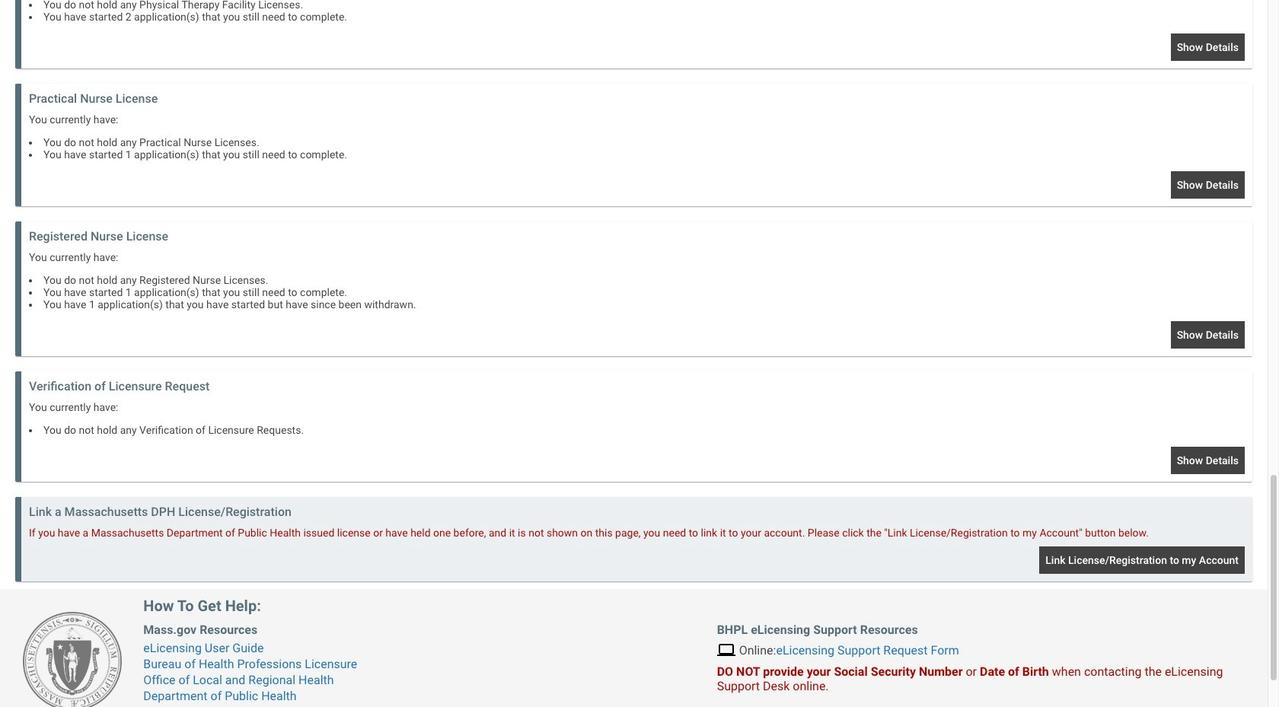 Task type: vqa. For each thing, say whether or not it's contained in the screenshot.
Massachusetts state seal IMAGE
yes



Task type: locate. For each thing, give the bounding box(es) containing it.
massachusetts state seal image
[[23, 612, 122, 708]]



